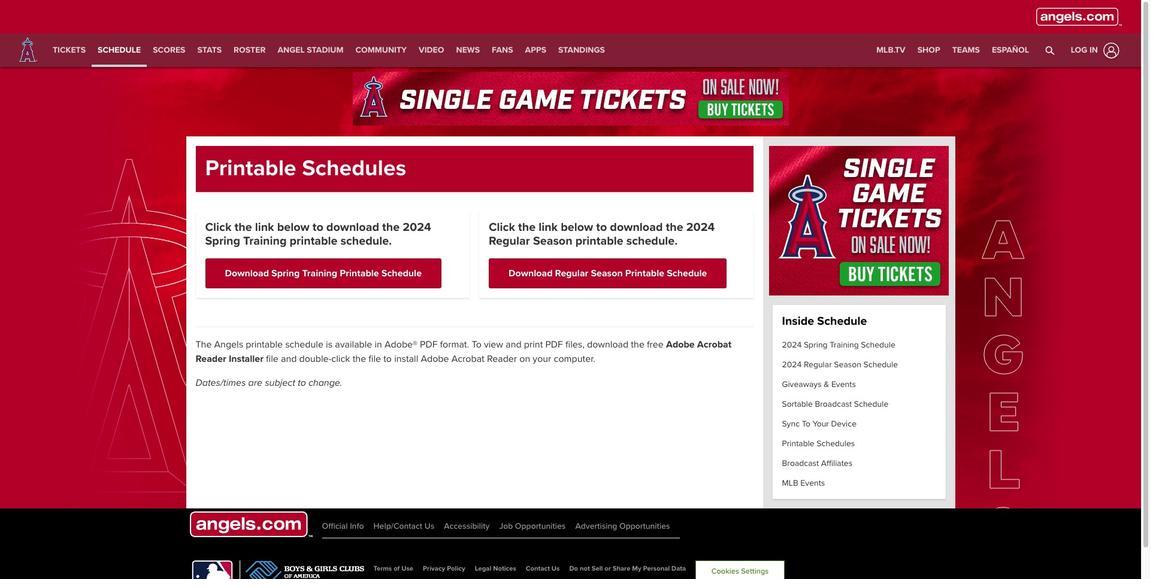 Task type: describe. For each thing, give the bounding box(es) containing it.
download for season
[[610, 220, 663, 235]]

your
[[533, 354, 551, 365]]

computer.
[[554, 354, 595, 365]]

season for 2024
[[834, 360, 861, 370]]

mlb events
[[782, 478, 825, 489]]

below for training
[[277, 220, 310, 235]]

privacy
[[423, 565, 445, 573]]

adobe inside adobe acrobat reader installer
[[666, 339, 695, 351]]

schedule inside download spring training printable schedule button
[[381, 268, 422, 280]]

dates/times are subject to change.
[[196, 377, 342, 389]]

download regular season printable schedule link
[[489, 259, 727, 289]]

schedule inside schedule link
[[98, 45, 141, 55]]

privacy policy
[[423, 565, 465, 573]]

teams
[[952, 45, 980, 55]]

stats
[[197, 45, 222, 55]]

installer
[[229, 354, 264, 365]]

video
[[419, 45, 444, 55]]

download spring training printable schedule button
[[205, 259, 442, 289]]

community link
[[350, 34, 413, 67]]

job opportunities
[[499, 522, 566, 532]]

los angeles angels url logo image
[[1037, 8, 1122, 26]]

data
[[672, 565, 686, 573]]

official info link
[[322, 522, 364, 532]]

click the link below to download the 2024 regular season printable schedule.
[[489, 220, 715, 249]]

help/contact us
[[374, 522, 434, 532]]

cookies
[[712, 567, 739, 577]]

2 file from the left
[[369, 354, 381, 365]]

my
[[632, 565, 641, 573]]

community
[[356, 45, 407, 55]]

legal notices link
[[475, 565, 516, 573]]

terms
[[374, 565, 392, 573]]

dates/times
[[196, 377, 246, 389]]

notices
[[493, 565, 516, 573]]

settings
[[741, 567, 769, 577]]

mlb.tv link
[[871, 34, 912, 67]]

spring inside click the link below to download the 2024 spring training printable schedule.
[[205, 234, 240, 249]]

click for spring
[[205, 220, 232, 235]]

2024 spring training schedule link
[[782, 340, 895, 350]]

download for season
[[509, 268, 553, 280]]

in
[[375, 339, 382, 351]]

0 vertical spatial broadcast
[[815, 399, 852, 410]]

adobe acrobat reader installer link
[[196, 339, 732, 365]]

us for help/contact us
[[425, 522, 434, 532]]

tickets
[[53, 45, 86, 55]]

terms of use link
[[374, 565, 413, 573]]

log
[[1071, 45, 1088, 55]]

print
[[524, 339, 543, 351]]

regular for 2024 regular season schedule
[[804, 360, 832, 370]]

training for download
[[302, 268, 337, 280]]

angel stadium link
[[272, 34, 350, 67]]

on
[[520, 354, 530, 365]]

us for contact us
[[552, 565, 560, 573]]

log in button
[[1064, 40, 1122, 61]]

standings link
[[552, 34, 611, 67]]

sell
[[592, 565, 603, 573]]

2 pdf from the left
[[545, 339, 563, 351]]

printable for training
[[290, 234, 338, 249]]

click
[[331, 354, 350, 365]]

click for regular
[[489, 220, 515, 235]]

install
[[394, 354, 418, 365]]

video link
[[413, 34, 450, 67]]

broadcast affiliates
[[782, 459, 853, 469]]

info
[[350, 522, 364, 532]]

personal
[[643, 565, 670, 573]]

1 horizontal spatial to
[[802, 419, 811, 429]]

in
[[1090, 45, 1098, 55]]

español
[[992, 45, 1029, 55]]

giveaways & events link
[[782, 380, 856, 390]]

legal
[[475, 565, 491, 573]]

regular inside click the link below to download the 2024 regular season printable schedule.
[[489, 234, 530, 249]]

inside schedule
[[782, 315, 867, 329]]

roster
[[234, 45, 266, 55]]

giveaways & events
[[782, 380, 856, 390]]

official
[[322, 522, 348, 532]]

download spring training printable schedule link
[[205, 259, 442, 289]]

0 vertical spatial events
[[831, 380, 856, 390]]

1 file from the left
[[266, 354, 278, 365]]

sortable broadcast schedule link
[[782, 399, 889, 410]]

inside
[[782, 315, 814, 329]]

free
[[647, 339, 664, 351]]

acrobat inside adobe acrobat reader installer
[[697, 339, 732, 351]]

below for season
[[561, 220, 593, 235]]

1 vertical spatial advertisement element
[[769, 146, 949, 296]]

teams link
[[946, 34, 986, 67]]

terms of use
[[374, 565, 413, 573]]

0 horizontal spatial and
[[281, 354, 297, 365]]

scores
[[153, 45, 185, 55]]

schedule
[[285, 339, 323, 351]]

cookies settings button
[[696, 561, 785, 580]]

format.
[[440, 339, 469, 351]]

device
[[831, 419, 857, 429]]

2024 spring training schedule
[[782, 340, 895, 350]]

1 horizontal spatial and
[[506, 339, 522, 351]]

affiliates
[[821, 459, 853, 469]]

contact
[[526, 565, 550, 573]]

2 reader from the left
[[487, 354, 517, 365]]

roster link
[[228, 34, 272, 67]]

to left 'install'
[[383, 354, 392, 365]]

stats link
[[191, 34, 228, 67]]

files,
[[566, 339, 585, 351]]

spring for 2024 spring training schedule
[[804, 340, 828, 350]]

mlb events link
[[782, 478, 825, 489]]



Task type: vqa. For each thing, say whether or not it's contained in the screenshot.
Filters button
no



Task type: locate. For each thing, give the bounding box(es) containing it.
click the link below to download the 2024 spring training printable schedule.
[[205, 220, 431, 249]]

sortable broadcast schedule
[[782, 399, 889, 410]]

mlb.com image
[[190, 561, 235, 580]]

0 vertical spatial and
[[506, 339, 522, 351]]

0 horizontal spatial spring
[[205, 234, 240, 249]]

0 horizontal spatial printable schedules
[[205, 155, 406, 182]]

shop link
[[912, 34, 946, 67]]

below inside click the link below to download the 2024 regular season printable schedule.
[[561, 220, 593, 235]]

1 vertical spatial and
[[281, 354, 297, 365]]

1 horizontal spatial spring
[[271, 268, 300, 280]]

file down "in"
[[369, 354, 381, 365]]

0 vertical spatial schedules
[[302, 155, 406, 182]]

0 horizontal spatial printable
[[246, 339, 283, 351]]

download for training
[[225, 268, 269, 280]]

printable
[[205, 155, 296, 182], [340, 268, 379, 280], [625, 268, 664, 280], [782, 439, 815, 449]]

2 below from the left
[[561, 220, 593, 235]]

printable inside click the link below to download the 2024 regular season printable schedule.
[[575, 234, 623, 249]]

training
[[243, 234, 287, 249], [302, 268, 337, 280], [830, 340, 859, 350]]

secondary navigation element
[[47, 34, 611, 67]]

download right files,
[[587, 339, 629, 351]]

events right &
[[831, 380, 856, 390]]

giveaways
[[782, 380, 822, 390]]

the
[[235, 220, 252, 235], [382, 220, 400, 235], [518, 220, 536, 235], [666, 220, 683, 235], [631, 339, 645, 351], [353, 354, 366, 365]]

season
[[533, 234, 572, 249], [591, 268, 623, 280], [834, 360, 861, 370]]

to inside click the link below to download the 2024 regular season printable schedule.
[[596, 220, 607, 235]]

0 vertical spatial season
[[533, 234, 572, 249]]

0 vertical spatial acrobat
[[697, 339, 732, 351]]

0 vertical spatial spring
[[205, 234, 240, 249]]

adobe right free
[[666, 339, 695, 351]]

opportunities
[[515, 522, 566, 532], [619, 522, 670, 532]]

1 horizontal spatial events
[[831, 380, 856, 390]]

1 vertical spatial printable schedules
[[782, 439, 855, 449]]

sync
[[782, 419, 800, 429]]

to inside click the link below to download the 2024 spring training printable schedule.
[[313, 220, 323, 235]]

season inside click the link below to download the 2024 regular season printable schedule.
[[533, 234, 572, 249]]

and down schedule at the bottom left
[[281, 354, 297, 365]]

2024 inside click the link below to download the 2024 spring training printable schedule.
[[403, 220, 431, 235]]

1 horizontal spatial schedules
[[817, 439, 855, 449]]

printable schedules
[[205, 155, 406, 182], [782, 439, 855, 449]]

1 schedule. from the left
[[341, 234, 392, 249]]

schedule link
[[92, 34, 147, 65]]

0 horizontal spatial us
[[425, 522, 434, 532]]

0 vertical spatial training
[[243, 234, 287, 249]]

1 horizontal spatial reader
[[487, 354, 517, 365]]

season inside button
[[591, 268, 623, 280]]

adobe®
[[385, 339, 418, 351]]

link inside click the link below to download the 2024 spring training printable schedule.
[[255, 220, 274, 235]]

1 horizontal spatial below
[[561, 220, 593, 235]]

1 horizontal spatial printable schedules
[[782, 439, 855, 449]]

season for download
[[591, 268, 623, 280]]

2 vertical spatial regular
[[804, 360, 832, 370]]

1 click from the left
[[205, 220, 232, 235]]

official info
[[322, 522, 364, 532]]

printable inside click the link below to download the 2024 spring training printable schedule.
[[290, 234, 338, 249]]

mlb.tv
[[877, 45, 906, 55]]

1 vertical spatial broadcast
[[782, 459, 819, 469]]

2024 regular season schedule link
[[782, 360, 898, 370]]

adobe
[[666, 339, 695, 351], [421, 354, 449, 365]]

1 horizontal spatial file
[[369, 354, 381, 365]]

1 vertical spatial events
[[801, 478, 825, 489]]

0 horizontal spatial below
[[277, 220, 310, 235]]

below up download spring training printable schedule button at the left of the page
[[277, 220, 310, 235]]

change.
[[308, 377, 342, 389]]

tertiary navigation element
[[871, 34, 1035, 67]]

to up download spring training printable schedule button at the left of the page
[[313, 220, 323, 235]]

download for training
[[326, 220, 379, 235]]

broadcast up mlb events link at bottom
[[782, 459, 819, 469]]

download up the download regular season printable schedule
[[610, 220, 663, 235]]

and up the on
[[506, 339, 522, 351]]

us right "help/contact"
[[425, 522, 434, 532]]

0 horizontal spatial schedule.
[[341, 234, 392, 249]]

printable schedules link
[[782, 439, 855, 449]]

pdf
[[420, 339, 438, 351], [545, 339, 563, 351]]

download regular season printable schedule
[[509, 268, 707, 280]]

0 vertical spatial printable schedules
[[205, 155, 406, 182]]

2 horizontal spatial spring
[[804, 340, 828, 350]]

opportunities up my
[[619, 522, 670, 532]]

acrobat right free
[[697, 339, 732, 351]]

0 horizontal spatial pdf
[[420, 339, 438, 351]]

acrobat
[[697, 339, 732, 351], [451, 354, 485, 365]]

2 link from the left
[[539, 220, 558, 235]]

2 click from the left
[[489, 220, 515, 235]]

subject
[[265, 377, 295, 389]]

acrobat down 'format.'
[[451, 354, 485, 365]]

reader down the
[[196, 354, 226, 365]]

download up download spring training printable schedule button at the left of the page
[[326, 220, 379, 235]]

schedule. for click the link below to download the 2024 spring training printable schedule.
[[341, 234, 392, 249]]

reader down "view"
[[487, 354, 517, 365]]

1 horizontal spatial adobe
[[666, 339, 695, 351]]

schedule. up the download regular season printable schedule
[[626, 234, 678, 249]]

schedule. up download spring training printable schedule button at the left of the page
[[341, 234, 392, 249]]

help/contact us link
[[374, 522, 434, 532]]

advertisement element
[[353, 72, 789, 126], [769, 146, 949, 296]]

0 horizontal spatial events
[[801, 478, 825, 489]]

spring inside download spring training printable schedule button
[[271, 268, 300, 280]]

0 vertical spatial advertisement element
[[353, 72, 789, 126]]

1 pdf from the left
[[420, 339, 438, 351]]

to
[[472, 339, 482, 351], [802, 419, 811, 429]]

1 vertical spatial acrobat
[[451, 354, 485, 365]]

español link
[[986, 34, 1035, 67]]

1 download from the left
[[225, 268, 269, 280]]

the angels printable schedule is available in adobe® pdf format. to view and print pdf files, download the free
[[196, 339, 666, 351]]

1 link from the left
[[255, 220, 274, 235]]

are
[[248, 377, 262, 389]]

policy
[[447, 565, 465, 573]]

boys and girls club of america image
[[239, 561, 364, 580]]

1 horizontal spatial us
[[552, 565, 560, 573]]

and
[[506, 339, 522, 351], [281, 354, 297, 365]]

is
[[326, 339, 333, 351]]

to left "view"
[[472, 339, 482, 351]]

0 vertical spatial regular
[[489, 234, 530, 249]]

1 horizontal spatial printable
[[290, 234, 338, 249]]

0 vertical spatial to
[[472, 339, 482, 351]]

0 horizontal spatial click
[[205, 220, 232, 235]]

download regular season printable schedule button
[[489, 259, 727, 289]]

0 horizontal spatial to
[[472, 339, 482, 351]]

click inside click the link below to download the 2024 spring training printable schedule.
[[205, 220, 232, 235]]

printable up download spring training printable schedule button at the left of the page
[[290, 234, 338, 249]]

events down broadcast affiliates
[[801, 478, 825, 489]]

log in
[[1071, 45, 1098, 55]]

us right contact
[[552, 565, 560, 573]]

1 vertical spatial us
[[552, 565, 560, 573]]

2 download from the left
[[509, 268, 553, 280]]

1 vertical spatial spring
[[271, 268, 300, 280]]

1 vertical spatial schedules
[[817, 439, 855, 449]]

2 schedule. from the left
[[626, 234, 678, 249]]

2 opportunities from the left
[[619, 522, 670, 532]]

schedules
[[302, 155, 406, 182], [817, 439, 855, 449]]

top navigation element
[[0, 0, 1141, 67]]

to up the download regular season printable schedule
[[596, 220, 607, 235]]

view
[[484, 339, 503, 351]]

regular
[[489, 234, 530, 249], [555, 268, 589, 280], [804, 360, 832, 370]]

link for training
[[255, 220, 274, 235]]

file and double-click the file to install adobe acrobat reader on your computer.
[[264, 354, 595, 365]]

regular for download regular season printable schedule
[[555, 268, 589, 280]]

1 horizontal spatial link
[[539, 220, 558, 235]]

click inside click the link below to download the 2024 regular season printable schedule.
[[489, 220, 515, 235]]

accessibility link
[[444, 522, 490, 532]]

download spring training printable schedule
[[225, 268, 422, 280]]

opportunities for job opportunities
[[515, 522, 566, 532]]

1 opportunities from the left
[[515, 522, 566, 532]]

opportunities right job in the bottom left of the page
[[515, 522, 566, 532]]

2 horizontal spatial training
[[830, 340, 859, 350]]

0 horizontal spatial season
[[533, 234, 572, 249]]

news link
[[450, 34, 486, 67]]

0 horizontal spatial schedules
[[302, 155, 406, 182]]

angels
[[214, 339, 243, 351]]

training inside click the link below to download the 2024 spring training printable schedule.
[[243, 234, 287, 249]]

of
[[394, 565, 400, 573]]

2 horizontal spatial printable
[[575, 234, 623, 249]]

adobe down the angels printable schedule is available in adobe® pdf format. to view and print pdf files, download the free
[[421, 354, 449, 365]]

0 horizontal spatial link
[[255, 220, 274, 235]]

schedule inside the download regular season printable schedule button
[[667, 268, 707, 280]]

below up the download regular season printable schedule
[[561, 220, 593, 235]]

1 horizontal spatial opportunities
[[619, 522, 670, 532]]

link for season
[[539, 220, 558, 235]]

&
[[824, 380, 829, 390]]

fans
[[492, 45, 513, 55]]

1 vertical spatial training
[[302, 268, 337, 280]]

2024 regular season schedule
[[782, 360, 898, 370]]

job opportunities link
[[499, 522, 566, 532]]

spring for download spring training printable schedule
[[271, 268, 300, 280]]

to right "subject"
[[298, 377, 306, 389]]

advertising opportunities link
[[575, 522, 670, 532]]

help/contact
[[374, 522, 422, 532]]

training for 2024
[[830, 340, 859, 350]]

link inside click the link below to download the 2024 regular season printable schedule.
[[539, 220, 558, 235]]

training inside button
[[302, 268, 337, 280]]

1 horizontal spatial schedule.
[[626, 234, 678, 249]]

contact us
[[526, 565, 560, 573]]

2024 inside click the link below to download the 2024 regular season printable schedule.
[[686, 220, 715, 235]]

download
[[326, 220, 379, 235], [610, 220, 663, 235], [587, 339, 629, 351]]

1 vertical spatial adobe
[[421, 354, 449, 365]]

pdf up your
[[545, 339, 563, 351]]

1 horizontal spatial download
[[509, 268, 553, 280]]

schedule. for click the link below to download the 2024 regular season printable schedule.
[[626, 234, 678, 249]]

printable for season
[[575, 234, 623, 249]]

0 vertical spatial us
[[425, 522, 434, 532]]

job
[[499, 522, 513, 532]]

download inside click the link below to download the 2024 spring training printable schedule.
[[326, 220, 379, 235]]

1 horizontal spatial click
[[489, 220, 515, 235]]

reader inside adobe acrobat reader installer
[[196, 354, 226, 365]]

news
[[456, 45, 480, 55]]

schedule. inside click the link below to download the 2024 regular season printable schedule.
[[626, 234, 678, 249]]

2 vertical spatial spring
[[804, 340, 828, 350]]

stadium
[[307, 45, 344, 55]]

0 horizontal spatial training
[[243, 234, 287, 249]]

1 horizontal spatial season
[[591, 268, 623, 280]]

advertising opportunities
[[575, 522, 670, 532]]

to left the your
[[802, 419, 811, 429]]

1 vertical spatial regular
[[555, 268, 589, 280]]

0 vertical spatial adobe
[[666, 339, 695, 351]]

download inside click the link below to download the 2024 regular season printable schedule.
[[610, 220, 663, 235]]

opportunities for advertising opportunities
[[619, 522, 670, 532]]

link
[[255, 220, 274, 235], [539, 220, 558, 235]]

privacy policy link
[[423, 565, 465, 573]]

1 horizontal spatial acrobat
[[697, 339, 732, 351]]

use
[[401, 565, 413, 573]]

1 vertical spatial season
[[591, 268, 623, 280]]

1 vertical spatial to
[[802, 419, 811, 429]]

or
[[605, 565, 611, 573]]

apps link
[[519, 34, 552, 67]]

2 horizontal spatial regular
[[804, 360, 832, 370]]

download
[[225, 268, 269, 280], [509, 268, 553, 280]]

0 horizontal spatial adobe
[[421, 354, 449, 365]]

1 horizontal spatial training
[[302, 268, 337, 280]]

1 below from the left
[[277, 220, 310, 235]]

contact us link
[[526, 565, 560, 573]]

0 horizontal spatial file
[[266, 354, 278, 365]]

pdf up file and double-click the file to install adobe acrobat reader on your computer.
[[420, 339, 438, 351]]

0 horizontal spatial reader
[[196, 354, 226, 365]]

printable up installer
[[246, 339, 283, 351]]

reader
[[196, 354, 226, 365], [487, 354, 517, 365]]

printable
[[290, 234, 338, 249], [575, 234, 623, 249], [246, 339, 283, 351]]

0 horizontal spatial acrobat
[[451, 354, 485, 365]]

2 vertical spatial training
[[830, 340, 859, 350]]

apps
[[525, 45, 546, 55]]

adobe acrobat reader installer
[[196, 339, 732, 365]]

0 horizontal spatial download
[[225, 268, 269, 280]]

do not sell or share my personal data cookies settings
[[569, 565, 769, 577]]

0 horizontal spatial regular
[[489, 234, 530, 249]]

below inside click the link below to download the 2024 spring training printable schedule.
[[277, 220, 310, 235]]

0 horizontal spatial opportunities
[[515, 522, 566, 532]]

shop
[[918, 45, 940, 55]]

file up dates/times are subject to change.
[[266, 354, 278, 365]]

broadcast down &
[[815, 399, 852, 410]]

1 horizontal spatial regular
[[555, 268, 589, 280]]

1 reader from the left
[[196, 354, 226, 365]]

schedule. inside click the link below to download the 2024 spring training printable schedule.
[[341, 234, 392, 249]]

sync to your device link
[[782, 419, 857, 429]]

search image
[[1045, 46, 1055, 55]]

sync to your device
[[782, 419, 857, 429]]

to
[[313, 220, 323, 235], [596, 220, 607, 235], [383, 354, 392, 365], [298, 377, 306, 389]]

printable up the download regular season printable schedule
[[575, 234, 623, 249]]

1 horizontal spatial pdf
[[545, 339, 563, 351]]

2 vertical spatial season
[[834, 360, 861, 370]]

double-
[[299, 354, 331, 365]]

los angeles angels image
[[19, 37, 37, 61]]

schedule.
[[341, 234, 392, 249], [626, 234, 678, 249]]

2 horizontal spatial season
[[834, 360, 861, 370]]

regular inside the download regular season printable schedule button
[[555, 268, 589, 280]]

available
[[335, 339, 372, 351]]



